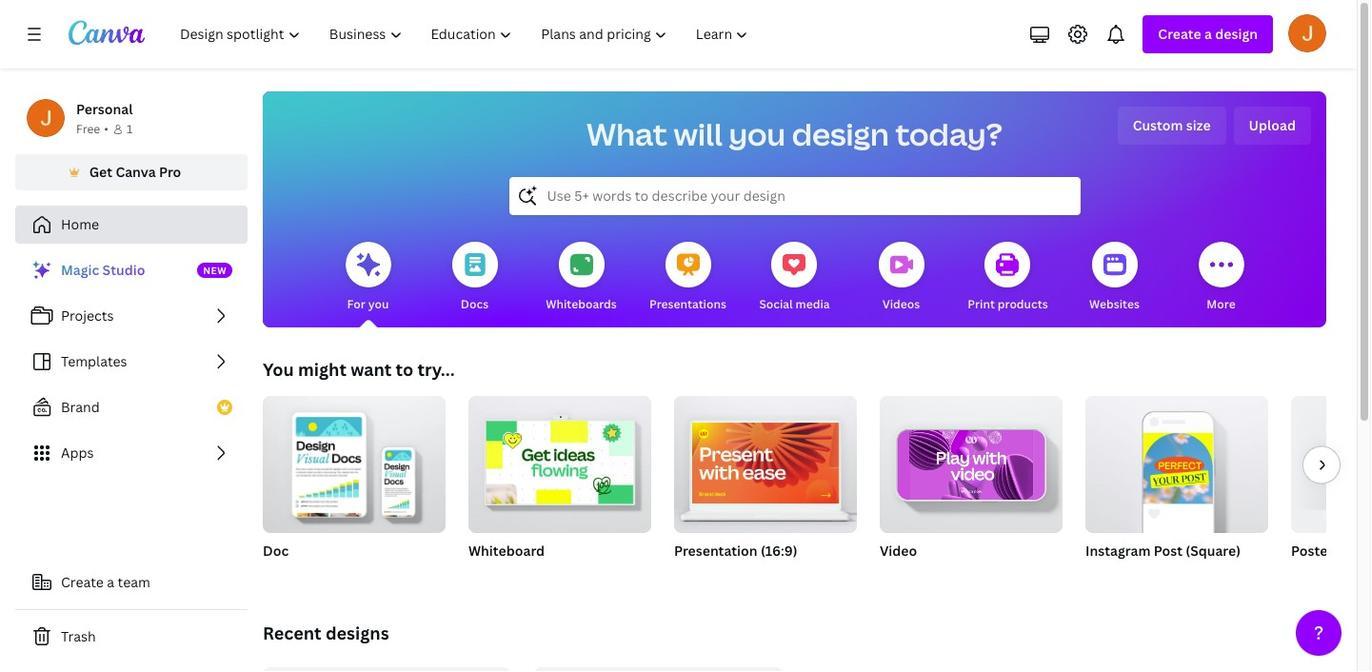Task type: vqa. For each thing, say whether or not it's contained in the screenshot.
Templates in the left bottom of the page
yes



Task type: describe. For each thing, give the bounding box(es) containing it.
a for team
[[107, 573, 114, 591]]

create for create a team
[[61, 573, 104, 591]]

video
[[880, 542, 917, 560]]

what
[[587, 113, 668, 154]]

recent
[[263, 622, 322, 645]]

2
[[1369, 542, 1371, 560]]

(square)
[[1186, 542, 1241, 560]]

you might want to try...
[[263, 358, 455, 381]]

create for create a design
[[1158, 25, 1201, 43]]

get canva pro
[[89, 163, 181, 181]]

canva
[[116, 163, 156, 181]]

1 horizontal spatial you
[[729, 113, 786, 154]]

free •
[[76, 121, 108, 137]]

you inside button
[[368, 296, 389, 312]]

videos button
[[878, 229, 924, 328]]

want
[[351, 358, 392, 381]]

custom size button
[[1118, 107, 1226, 145]]

video group
[[880, 388, 1063, 585]]

personal
[[76, 100, 133, 118]]

poster (18 × 24 in portrait) group
[[1291, 396, 1371, 585]]

more button
[[1198, 229, 1244, 328]]

trash link
[[15, 618, 248, 656]]

what will you design today?
[[587, 113, 1003, 154]]

try...
[[417, 358, 455, 381]]

poster
[[1291, 542, 1333, 560]]

docs
[[461, 296, 489, 312]]

•
[[104, 121, 108, 137]]

videos
[[882, 296, 920, 312]]

get
[[89, 163, 112, 181]]

group for instagram post (square)
[[1085, 388, 1268, 533]]

print products
[[968, 296, 1048, 312]]

designs
[[326, 622, 389, 645]]

social media
[[759, 296, 830, 312]]

media
[[796, 296, 830, 312]]

team
[[118, 573, 150, 591]]

1 vertical spatial design
[[792, 113, 889, 154]]

brand
[[61, 398, 100, 416]]

group for doc
[[263, 388, 446, 533]]

trash
[[61, 627, 96, 646]]

for you button
[[345, 229, 391, 328]]

for you
[[347, 296, 389, 312]]

jeremy miller image
[[1288, 14, 1326, 52]]

top level navigation element
[[168, 15, 765, 53]]

Search search field
[[547, 178, 1042, 214]]

list containing magic studio
[[15, 251, 248, 472]]

post
[[1154, 542, 1183, 560]]

to
[[396, 358, 413, 381]]

poster (18 × 2
[[1291, 542, 1371, 560]]

social
[[759, 296, 793, 312]]

1
[[127, 121, 133, 137]]

templates link
[[15, 343, 248, 381]]

home link
[[15, 206, 248, 244]]

group for whiteboard
[[468, 388, 651, 533]]

new
[[203, 264, 227, 277]]

whiteboard
[[468, 542, 545, 560]]

today?
[[895, 113, 1003, 154]]

whiteboards
[[546, 296, 617, 312]]

apps
[[61, 444, 94, 462]]



Task type: locate. For each thing, give the bounding box(es) containing it.
custom
[[1133, 116, 1183, 134]]

design inside the create a design dropdown button
[[1215, 25, 1258, 43]]

design left jeremy miller image at top
[[1215, 25, 1258, 43]]

0 vertical spatial a
[[1205, 25, 1212, 43]]

doc
[[263, 542, 289, 560]]

presentation (16:9) group
[[674, 388, 857, 585]]

group
[[263, 388, 446, 533], [468, 388, 651, 533], [674, 388, 857, 533], [880, 388, 1063, 533], [1085, 388, 1268, 533], [1291, 396, 1371, 533]]

get canva pro button
[[15, 154, 248, 190]]

1 horizontal spatial a
[[1205, 25, 1212, 43]]

upload
[[1249, 116, 1296, 134]]

recent designs
[[263, 622, 389, 645]]

magic studio
[[61, 261, 145, 279]]

create
[[1158, 25, 1201, 43], [61, 573, 104, 591]]

×
[[1359, 542, 1366, 560]]

presentation
[[674, 542, 758, 560]]

you
[[729, 113, 786, 154], [368, 296, 389, 312]]

create inside dropdown button
[[1158, 25, 1201, 43]]

presentation (16:9)
[[674, 542, 798, 560]]

design
[[1215, 25, 1258, 43], [792, 113, 889, 154]]

whiteboard group
[[468, 388, 651, 585]]

presentations
[[649, 296, 727, 312]]

group for presentation (16:9)
[[674, 388, 857, 533]]

0 horizontal spatial design
[[792, 113, 889, 154]]

doc group
[[263, 388, 446, 585]]

design up search search field
[[792, 113, 889, 154]]

free
[[76, 121, 100, 137]]

instagram post (square)
[[1085, 542, 1241, 560]]

upload button
[[1234, 107, 1311, 145]]

websites
[[1089, 296, 1140, 312]]

None search field
[[509, 177, 1080, 215]]

print products button
[[968, 229, 1048, 328]]

you right for
[[368, 296, 389, 312]]

products
[[998, 296, 1048, 312]]

studio
[[102, 261, 145, 279]]

(16:9)
[[761, 542, 798, 560]]

a up size
[[1205, 25, 1212, 43]]

1 vertical spatial create
[[61, 573, 104, 591]]

might
[[298, 358, 347, 381]]

instagram
[[1085, 542, 1151, 560]]

brand link
[[15, 388, 248, 427]]

home
[[61, 215, 99, 233]]

print
[[968, 296, 995, 312]]

pro
[[159, 163, 181, 181]]

create a design
[[1158, 25, 1258, 43]]

custom size
[[1133, 116, 1211, 134]]

you right 'will'
[[729, 113, 786, 154]]

create left team
[[61, 573, 104, 591]]

0 vertical spatial create
[[1158, 25, 1201, 43]]

templates
[[61, 352, 127, 370]]

for
[[347, 296, 365, 312]]

a inside dropdown button
[[1205, 25, 1212, 43]]

presentations button
[[649, 229, 727, 328]]

1 horizontal spatial design
[[1215, 25, 1258, 43]]

0 vertical spatial you
[[729, 113, 786, 154]]

size
[[1186, 116, 1211, 134]]

projects
[[61, 307, 114, 325]]

whiteboards button
[[546, 229, 617, 328]]

social media button
[[759, 229, 830, 328]]

a
[[1205, 25, 1212, 43], [107, 573, 114, 591]]

a inside button
[[107, 573, 114, 591]]

1 vertical spatial a
[[107, 573, 114, 591]]

you
[[263, 358, 294, 381]]

(18
[[1336, 542, 1356, 560]]

1 horizontal spatial create
[[1158, 25, 1201, 43]]

create up custom size
[[1158, 25, 1201, 43]]

a for design
[[1205, 25, 1212, 43]]

1 vertical spatial you
[[368, 296, 389, 312]]

create a design button
[[1143, 15, 1273, 53]]

0 horizontal spatial a
[[107, 573, 114, 591]]

0 vertical spatial design
[[1215, 25, 1258, 43]]

create a team button
[[15, 564, 248, 602]]

more
[[1207, 296, 1236, 312]]

apps link
[[15, 434, 248, 472]]

0 horizontal spatial create
[[61, 573, 104, 591]]

list
[[15, 251, 248, 472]]

0 horizontal spatial you
[[368, 296, 389, 312]]

group for video
[[880, 388, 1063, 533]]

magic
[[61, 261, 99, 279]]

instagram post (square) group
[[1085, 388, 1268, 585]]

will
[[674, 113, 723, 154]]

create inside button
[[61, 573, 104, 591]]

create a team
[[61, 573, 150, 591]]

a left team
[[107, 573, 114, 591]]

websites button
[[1089, 229, 1140, 328]]

projects link
[[15, 297, 248, 335]]

docs button
[[452, 229, 498, 328]]



